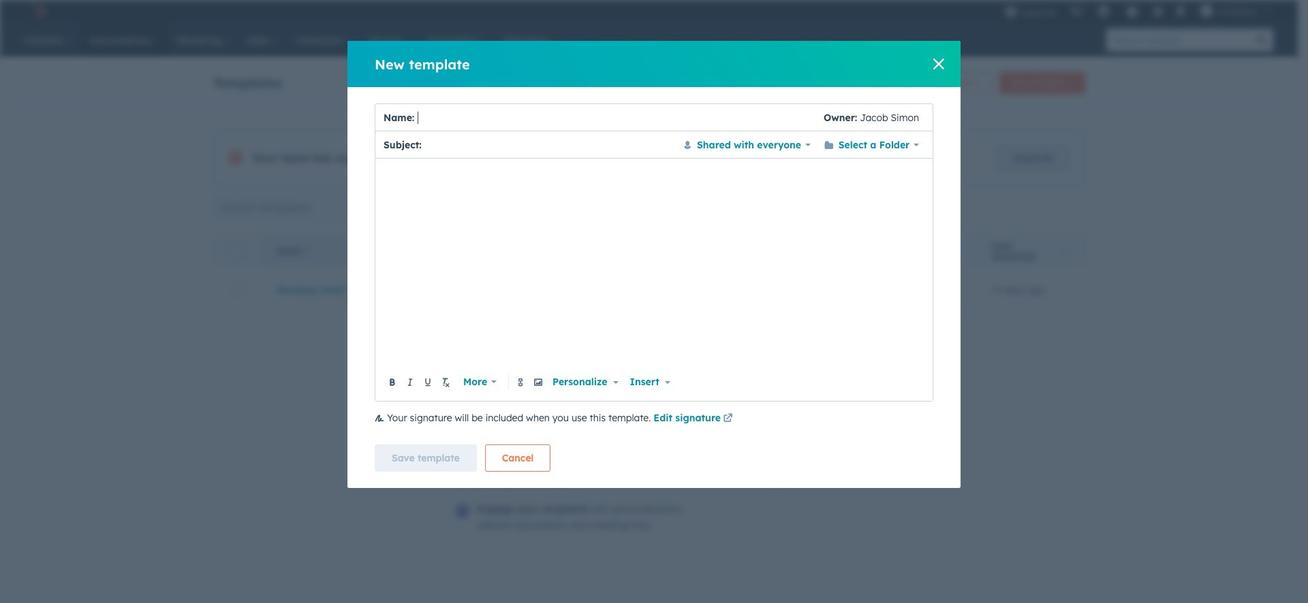 Task type: describe. For each thing, give the bounding box(es) containing it.
marketplaces image
[[1098, 6, 1110, 18]]

ascending sort. press to sort descending. element
[[306, 246, 311, 258]]

press to sort. image
[[1063, 246, 1068, 256]]

press to sort. element
[[1063, 246, 1068, 258]]

link opens in a new window image
[[724, 414, 733, 425]]

link opens in a new window image
[[724, 412, 733, 428]]

Search HubSpot search field
[[1107, 29, 1251, 52]]



Task type: vqa. For each thing, say whether or not it's contained in the screenshot.
marketplaces image
yes



Task type: locate. For each thing, give the bounding box(es) containing it.
None text field
[[384, 167, 925, 371]]

Search search field
[[213, 194, 379, 222]]

None text field
[[415, 104, 824, 131], [425, 137, 673, 153], [415, 104, 824, 131], [425, 137, 673, 153]]

jacob simon image
[[1201, 5, 1213, 17]]

dialog
[[348, 41, 961, 489]]

close image
[[934, 59, 945, 70]]

ascending sort. press to sort descending. image
[[306, 246, 311, 256]]

banner
[[213, 68, 1086, 94]]

menu
[[998, 0, 1282, 22]]



